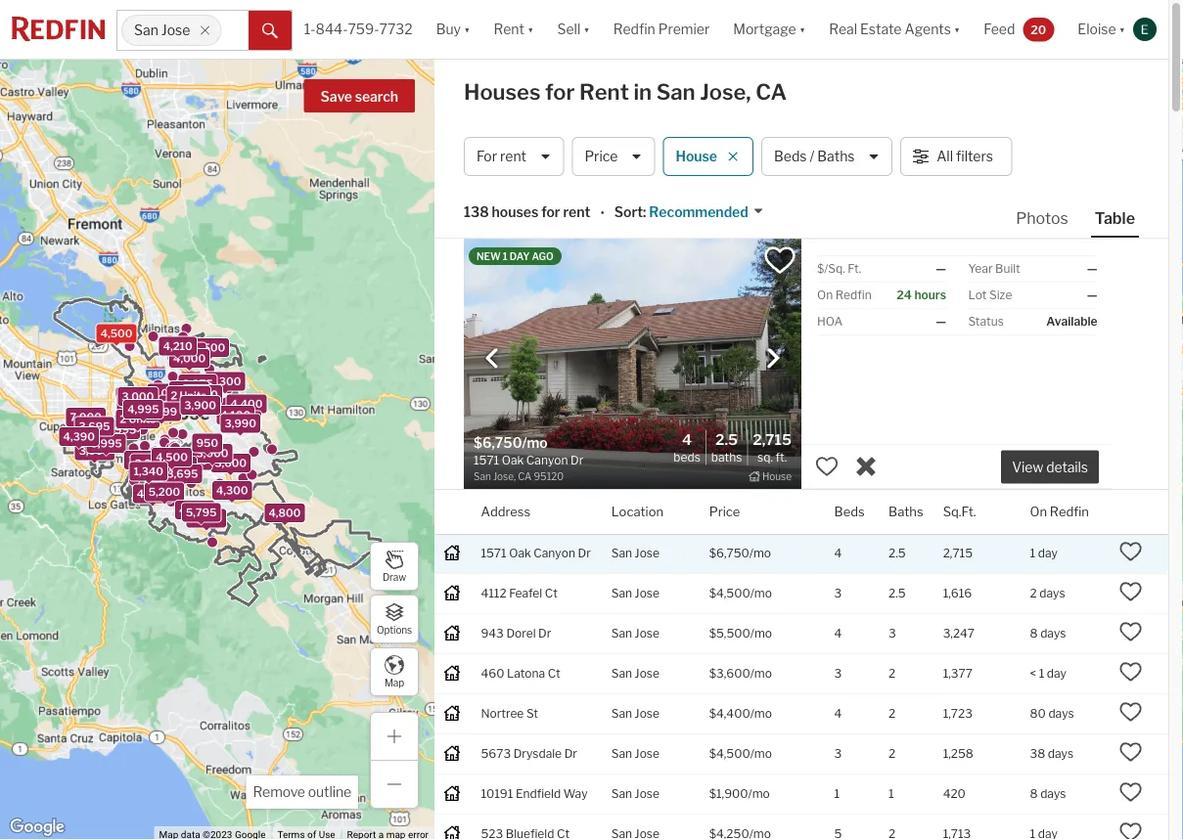 Task type: locate. For each thing, give the bounding box(es) containing it.
price button
[[572, 137, 655, 176], [709, 490, 740, 534]]

rent inside rent ▾ dropdown button
[[494, 21, 525, 38]]

0 horizontal spatial on
[[817, 288, 833, 302]]

price up the •
[[585, 148, 618, 165]]

1 vertical spatial on redfin
[[1030, 504, 1089, 520]]

2 up 2,099
[[171, 390, 177, 402]]

baths right /
[[817, 148, 855, 165]]

on up 1 day
[[1030, 504, 1047, 520]]

5,200
[[149, 486, 180, 498]]

0 vertical spatial 3,695
[[79, 420, 110, 433]]

save search
[[321, 89, 398, 105]]

2 horizontal spatial beds
[[834, 504, 865, 520]]

<
[[1030, 667, 1036, 681]]

3,990
[[225, 417, 256, 430]]

rent right for
[[500, 148, 526, 165]]

save
[[321, 89, 352, 105]]

$4,500 /mo
[[709, 587, 772, 601], [709, 747, 772, 762]]

2 $4,500 from the top
[[709, 747, 750, 762]]

nortree st
[[481, 707, 538, 721]]

3 for 1,377
[[834, 667, 842, 681]]

/mo for 3,247
[[750, 627, 772, 641]]

3,995 down the 3,850
[[79, 445, 110, 457]]

0 vertical spatial price button
[[572, 137, 655, 176]]

jose,
[[700, 79, 751, 105]]

8 down 38
[[1030, 787, 1038, 802]]

/mo for 2,715
[[749, 547, 771, 561]]

$4,500 down $4,400
[[709, 747, 750, 762]]

rent inside "138 houses for rent •"
[[563, 204, 591, 221]]

0 horizontal spatial 2,715
[[753, 431, 792, 448]]

san
[[134, 22, 158, 39], [656, 79, 695, 105], [611, 547, 632, 561], [611, 587, 632, 601], [611, 627, 632, 641], [611, 667, 632, 681], [611, 707, 632, 721], [611, 747, 632, 762], [611, 787, 632, 802]]

feafel
[[509, 587, 542, 601]]

beds down remove x-out "icon"
[[834, 504, 865, 520]]

4 right $4,400 /mo
[[834, 707, 842, 721]]

1 vertical spatial dr
[[538, 627, 551, 641]]

on redfin up 1 day
[[1030, 504, 1089, 520]]

favorite this home image for 3,247
[[1119, 620, 1143, 644]]

2 8 from the top
[[1030, 787, 1038, 802]]

4,500 up 5,200
[[161, 460, 193, 472]]

▾ left sell
[[527, 21, 534, 38]]

sq.ft.
[[943, 504, 976, 520]]

8 days down "38 days"
[[1030, 787, 1066, 802]]

ct right feafel
[[545, 587, 558, 601]]

1 favorite this home image from the top
[[1119, 540, 1143, 564]]

0 vertical spatial 4,100
[[120, 391, 150, 403]]

1,723
[[943, 707, 973, 721]]

all
[[937, 148, 953, 165]]

beds left /
[[774, 148, 807, 165]]

house
[[676, 148, 717, 165]]

420
[[943, 787, 966, 802]]

next button image
[[763, 349, 783, 368]]

0 vertical spatial dr
[[578, 547, 591, 561]]

submit search image
[[262, 23, 278, 39]]

0 horizontal spatial dr
[[538, 627, 551, 641]]

2 horizontal spatial dr
[[578, 547, 591, 561]]

1 horizontal spatial beds
[[774, 148, 807, 165]]

2,715 sq. ft.
[[753, 431, 792, 464]]

san jose for 10191 endfield way
[[611, 787, 660, 802]]

0 vertical spatial units
[[180, 390, 207, 402]]

1 vertical spatial 4,300
[[216, 484, 248, 497]]

2 vertical spatial redfin
[[1050, 504, 1089, 520]]

favorite this home image right 2 days
[[1119, 580, 1143, 604]]

0 vertical spatial on redfin
[[817, 288, 872, 302]]

0 horizontal spatial price
[[585, 148, 618, 165]]

▾ for mortgage ▾
[[799, 21, 806, 38]]

1 horizontal spatial rent
[[563, 204, 591, 221]]

houses for rent in san jose, ca
[[464, 79, 787, 105]]

0 vertical spatial beds
[[774, 148, 807, 165]]

2 8 days from the top
[[1030, 787, 1066, 802]]

1 vertical spatial 2,715
[[943, 547, 973, 561]]

1 right $1,900 /mo
[[834, 787, 840, 802]]

ct right latona
[[548, 667, 561, 681]]

1 vertical spatial 8
[[1030, 787, 1038, 802]]

4112 feafel ct
[[481, 587, 558, 601]]

days right 38
[[1048, 747, 1074, 762]]

950
[[196, 437, 218, 450]]

$4,500 /mo for 2
[[709, 747, 772, 762]]

4,800
[[269, 507, 301, 519]]

houses
[[492, 204, 539, 221]]

san jose for 1571 oak canyon dr
[[611, 547, 660, 561]]

2 days
[[1030, 587, 1065, 601]]

$4,500 /mo up $5,500 /mo
[[709, 587, 772, 601]]

3,995 down 1,480
[[105, 424, 136, 436]]

price
[[585, 148, 618, 165], [709, 504, 740, 520]]

1 $4,500 /mo from the top
[[709, 587, 772, 601]]

sell ▾ button
[[557, 0, 590, 59]]

outline
[[308, 784, 351, 801]]

1 horizontal spatial dr
[[564, 747, 577, 762]]

beds inside 'beds / baths' button
[[774, 148, 807, 165]]

0 horizontal spatial baths
[[711, 450, 742, 464]]

favorite this home image for 80 days
[[1119, 701, 1143, 724]]

▾ right sell
[[584, 21, 590, 38]]

0 vertical spatial price
[[585, 148, 618, 165]]

4 left 2.5 baths
[[682, 431, 692, 448]]

1 horizontal spatial redfin
[[836, 288, 872, 302]]

0 vertical spatial 4,300
[[209, 375, 241, 388]]

price button up the sort
[[572, 137, 655, 176]]

rent right "buy ▾" in the top left of the page
[[494, 21, 525, 38]]

5673
[[481, 747, 511, 762]]

days down "38 days"
[[1040, 787, 1066, 802]]

0 vertical spatial for
[[545, 79, 575, 105]]

None search field
[[222, 11, 248, 50]]

3,000
[[151, 387, 184, 400], [122, 391, 154, 403], [196, 447, 229, 460]]

1 horizontal spatial ft.
[[848, 262, 861, 276]]

san for 1571 oak canyon dr
[[611, 547, 632, 561]]

1-844-759-7732
[[304, 21, 413, 38]]

1 horizontal spatial rent
[[579, 79, 629, 105]]

0 horizontal spatial rent
[[500, 148, 526, 165]]

$/sq. ft.
[[817, 262, 861, 276]]

1 vertical spatial beds
[[674, 450, 701, 464]]

all filters button
[[901, 137, 1012, 176]]

favorite this home image
[[815, 455, 839, 478], [1119, 620, 1143, 644], [1119, 741, 1143, 764], [1119, 781, 1143, 804], [1119, 821, 1143, 841]]

2 ▾ from the left
[[527, 21, 534, 38]]

0 vertical spatial rent
[[500, 148, 526, 165]]

0 horizontal spatial ft.
[[776, 450, 787, 464]]

80
[[1030, 707, 1046, 721]]

5 ▾ from the left
[[954, 21, 960, 38]]

remove x-out image
[[854, 455, 878, 478]]

1 vertical spatial price
[[709, 504, 740, 520]]

in
[[634, 79, 652, 105]]

3,995 down 7,000
[[91, 437, 122, 450]]

dr right "canyon"
[[578, 547, 591, 561]]

dr right drysdale
[[564, 747, 577, 762]]

▾ right the mortgage
[[799, 21, 806, 38]]

▾ left user photo
[[1119, 21, 1125, 38]]

day right "<"
[[1047, 667, 1067, 681]]

4 for $4,400 /mo
[[834, 707, 842, 721]]

0 vertical spatial redfin
[[613, 21, 655, 38]]

previous button image
[[482, 349, 502, 368]]

san for nortree st
[[611, 707, 632, 721]]

1 up 2 days
[[1030, 547, 1036, 561]]

jose for 5673 drysdale dr
[[635, 747, 660, 762]]

6 ▾ from the left
[[1119, 21, 1125, 38]]

4 favorite this home image from the top
[[1119, 701, 1143, 724]]

0 vertical spatial 2.5
[[715, 431, 738, 448]]

jose for 943 dorel dr
[[635, 627, 660, 641]]

day
[[510, 251, 530, 262]]

3,049
[[128, 454, 160, 467]]

1 vertical spatial units
[[129, 413, 156, 426]]

— up hours at top
[[936, 262, 946, 276]]

1 vertical spatial 8 days
[[1030, 787, 1066, 802]]

draw
[[383, 572, 406, 584]]

4 inside '4 beds'
[[682, 431, 692, 448]]

0 vertical spatial ct
[[545, 587, 558, 601]]

on redfin down '$/sq. ft.'
[[817, 288, 872, 302]]

0 vertical spatial 2 units
[[171, 390, 207, 402]]

ct for 4112 feafel ct
[[545, 587, 558, 601]]

favorite this home image for 1 day
[[1119, 540, 1143, 564]]

0 horizontal spatial units
[[129, 413, 156, 426]]

heading
[[474, 433, 633, 484]]

san for 460 latona ct
[[611, 667, 632, 681]]

2 horizontal spatial baths
[[889, 504, 923, 520]]

favorite this home image right 1 day
[[1119, 540, 1143, 564]]

favorite this home image for 1,258
[[1119, 741, 1143, 764]]

0 horizontal spatial on redfin
[[817, 288, 872, 302]]

$5,500
[[709, 627, 750, 641]]

4,500 down 1,340
[[137, 488, 169, 501]]

search
[[355, 89, 398, 105]]

3,695 left "2,300"
[[79, 420, 110, 433]]

houses
[[464, 79, 541, 105]]

1 vertical spatial 2 units
[[120, 413, 156, 426]]

2 vertical spatial 2.5
[[889, 587, 906, 601]]

:
[[643, 204, 646, 221]]

0 vertical spatial 8 days
[[1030, 627, 1066, 641]]

favorite this home image right 80 days
[[1119, 701, 1143, 724]]

4,100 right 3,900
[[220, 409, 251, 422]]

24
[[897, 288, 912, 302]]

2.5 for 4
[[889, 547, 906, 561]]

1 vertical spatial ct
[[548, 667, 561, 681]]

days for 1,258
[[1048, 747, 1074, 762]]

2 units
[[171, 390, 207, 402], [120, 413, 156, 426]]

1 horizontal spatial on
[[1030, 504, 1047, 520]]

$4,500 up $5,500
[[709, 587, 750, 601]]

1 vertical spatial 3,695
[[167, 468, 198, 480]]

1 vertical spatial redfin
[[836, 288, 872, 302]]

remove outline button
[[246, 776, 358, 809]]

0 vertical spatial baths
[[817, 148, 855, 165]]

1
[[503, 251, 508, 262], [1030, 547, 1036, 561], [1039, 667, 1044, 681], [834, 787, 840, 802], [889, 787, 894, 802]]

1 horizontal spatial 2 units
[[171, 390, 207, 402]]

$4,500 for 2
[[709, 747, 750, 762]]

2,715 up "1,616"
[[943, 547, 973, 561]]

year
[[968, 262, 993, 276]]

4,850
[[190, 513, 222, 525]]

remove house image
[[727, 151, 739, 162]]

beds for beds / baths
[[774, 148, 807, 165]]

rent inside button
[[500, 148, 526, 165]]

0 vertical spatial on
[[817, 288, 833, 302]]

sq.
[[758, 450, 773, 464]]

2 $4,500 /mo from the top
[[709, 747, 772, 762]]

1 left day
[[503, 251, 508, 262]]

1 $4,500 from the top
[[709, 587, 750, 601]]

jose for 1571 oak canyon dr
[[635, 547, 660, 561]]

0 vertical spatial rent
[[494, 21, 525, 38]]

for
[[545, 79, 575, 105], [541, 204, 560, 221]]

mortgage ▾
[[733, 21, 806, 38]]

days up < 1 day
[[1040, 627, 1066, 641]]

/mo for 1,377
[[750, 667, 772, 681]]

favorite this home image for 2 days
[[1119, 580, 1143, 604]]

1 vertical spatial on
[[1030, 504, 1047, 520]]

google image
[[5, 815, 69, 841]]

1 ▾ from the left
[[464, 21, 470, 38]]

0 horizontal spatial price button
[[572, 137, 655, 176]]

rent left the in
[[579, 79, 629, 105]]

▾ for sell ▾
[[584, 21, 590, 38]]

4,650
[[173, 385, 205, 397]]

— down table button
[[1087, 262, 1098, 276]]

0 vertical spatial $4,500 /mo
[[709, 587, 772, 601]]

4,300 up '2,800'
[[209, 375, 241, 388]]

4,500 up 1,340
[[156, 451, 188, 464]]

1 horizontal spatial 2,715
[[943, 547, 973, 561]]

2.5 for 3
[[889, 587, 906, 601]]

4,500 left the 4,210
[[100, 327, 133, 340]]

san for 943 dorel dr
[[611, 627, 632, 641]]

days right 80
[[1049, 707, 1074, 721]]

5,795
[[186, 506, 217, 519]]

available
[[1047, 315, 1098, 329]]

estate
[[860, 21, 902, 38]]

$4,500 /mo for 2.5
[[709, 587, 772, 601]]

0 horizontal spatial 4,100
[[120, 391, 150, 403]]

1 8 from the top
[[1030, 627, 1038, 641]]

— for size
[[1087, 288, 1098, 302]]

7732
[[379, 21, 413, 38]]

for inside "138 houses for rent •"
[[541, 204, 560, 221]]

▾ right buy
[[464, 21, 470, 38]]

beds button
[[834, 490, 865, 534]]

8 up "<"
[[1030, 627, 1038, 641]]

4 down beds "button"
[[834, 547, 842, 561]]

0 vertical spatial 8
[[1030, 627, 1038, 641]]

4 ▾ from the left
[[799, 21, 806, 38]]

days down 1 day
[[1040, 587, 1065, 601]]

price button up $6,750
[[709, 490, 740, 534]]

jose for nortree st
[[635, 707, 660, 721]]

new 1 day ago
[[477, 251, 554, 262]]

rent ▾
[[494, 21, 534, 38]]

0 horizontal spatial rent
[[494, 21, 525, 38]]

price up $6,750
[[709, 504, 740, 520]]

0 horizontal spatial 2 units
[[120, 413, 156, 426]]

1 vertical spatial ft.
[[776, 450, 787, 464]]

2 vertical spatial dr
[[564, 747, 577, 762]]

2 vertical spatial beds
[[834, 504, 865, 520]]

2 favorite this home image from the top
[[1119, 580, 1143, 604]]

1 vertical spatial $4,500
[[709, 747, 750, 762]]

— up available
[[1087, 288, 1098, 302]]

1 horizontal spatial 3,695
[[167, 468, 198, 480]]

0 vertical spatial $4,500
[[709, 587, 750, 601]]

day up 2 days
[[1038, 547, 1058, 561]]

1 horizontal spatial price button
[[709, 490, 740, 534]]

80 days
[[1030, 707, 1074, 721]]

$1,900 /mo
[[709, 787, 770, 802]]

— down hours at top
[[936, 315, 946, 329]]

baths left sq.ft.
[[889, 504, 923, 520]]

1 vertical spatial 4,100
[[220, 409, 251, 422]]

on up hoa
[[817, 288, 833, 302]]

photos button
[[1012, 207, 1091, 236]]

dr for 5673 drysdale dr
[[564, 747, 577, 762]]

/mo for 1,616
[[750, 587, 772, 601]]

remove outline
[[253, 784, 351, 801]]

ft. inside 2,715 sq. ft.
[[776, 450, 787, 464]]

way
[[563, 787, 588, 802]]

ft. right sq.
[[776, 450, 787, 464]]

1 horizontal spatial price
[[709, 504, 740, 520]]

beds left 2.5 baths
[[674, 450, 701, 464]]

1 vertical spatial rent
[[579, 79, 629, 105]]

$4,500 /mo down $4,400 /mo
[[709, 747, 772, 762]]

house button
[[663, 137, 754, 176]]

2.5 inside 2.5 baths
[[715, 431, 738, 448]]

dr
[[578, 547, 591, 561], [538, 627, 551, 641], [564, 747, 577, 762]]

favorite this home image for 420
[[1119, 781, 1143, 804]]

jose for 4112 feafel ct
[[635, 587, 660, 601]]

hoa
[[817, 315, 843, 329]]

ft. right $/sq.
[[848, 262, 861, 276]]

8 days up < 1 day
[[1030, 627, 1066, 641]]

0 vertical spatial 2,715
[[753, 431, 792, 448]]

buy ▾ button
[[436, 0, 470, 59]]

4,300 down 3,600
[[216, 484, 248, 497]]

san for 5673 drysdale dr
[[611, 747, 632, 762]]

1 vertical spatial rent
[[563, 204, 591, 221]]

8 for 3,247
[[1030, 627, 1038, 641]]

photo of 1571 oak canyon dr, san jose, ca 95120 image
[[464, 239, 802, 489]]

2,715 up sq.
[[753, 431, 792, 448]]

beds
[[774, 148, 807, 165], [674, 450, 701, 464], [834, 504, 865, 520]]

sq.ft. button
[[943, 490, 976, 534]]

2.5 right '4 beds'
[[715, 431, 738, 448]]

recommended
[[649, 204, 748, 221]]

▾ right agents
[[954, 21, 960, 38]]

1 horizontal spatial units
[[180, 390, 207, 402]]

1 vertical spatial $4,500 /mo
[[709, 747, 772, 762]]

1571 oak canyon dr
[[481, 547, 591, 561]]

beds / baths button
[[761, 137, 893, 176]]

baths left sq.
[[711, 450, 742, 464]]

0 vertical spatial day
[[1038, 547, 1058, 561]]

460 latona ct
[[481, 667, 561, 681]]

2.5 baths
[[711, 431, 742, 464]]

▾ for eloise ▾
[[1119, 21, 1125, 38]]

favorite button image
[[763, 244, 797, 277]]

redfin left the premier
[[613, 21, 655, 38]]

1 vertical spatial 2.5
[[889, 547, 906, 561]]

3 ▾ from the left
[[584, 21, 590, 38]]

2.5 left "1,616"
[[889, 587, 906, 601]]

2,715 for 2,715
[[943, 547, 973, 561]]

4,100 up "2,300"
[[120, 391, 150, 403]]

4 right $5,500 /mo
[[834, 627, 842, 641]]

status
[[968, 315, 1004, 329]]

3 favorite this home image from the top
[[1119, 660, 1143, 684]]

premier
[[658, 21, 710, 38]]

dr right dorel
[[538, 627, 551, 641]]

3,695 down 4,250
[[167, 468, 198, 480]]

38 days
[[1030, 747, 1074, 762]]

san jose
[[134, 22, 190, 39], [611, 547, 660, 561], [611, 587, 660, 601], [611, 627, 660, 641], [611, 667, 660, 681], [611, 707, 660, 721], [611, 747, 660, 762], [611, 787, 660, 802]]

1 horizontal spatial 4,100
[[220, 409, 251, 422]]

favorite this home image right < 1 day
[[1119, 660, 1143, 684]]

remove
[[253, 784, 305, 801]]

2.5 down baths button
[[889, 547, 906, 561]]

redfin down the details in the right bottom of the page
[[1050, 504, 1089, 520]]

redfin down '$/sq. ft.'
[[836, 288, 872, 302]]

rent left the •
[[563, 204, 591, 221]]

7,000
[[70, 411, 102, 424]]

favorite this home image
[[1119, 540, 1143, 564], [1119, 580, 1143, 604], [1119, 660, 1143, 684], [1119, 701, 1143, 724]]

on redfin
[[817, 288, 872, 302], [1030, 504, 1089, 520]]

4 for $6,750 /mo
[[834, 547, 842, 561]]

eloise
[[1078, 21, 1116, 38]]

1 horizontal spatial baths
[[817, 148, 855, 165]]

0 horizontal spatial redfin
[[613, 21, 655, 38]]

mortgage ▾ button
[[733, 0, 806, 59]]

1,377
[[943, 667, 973, 681]]

1 vertical spatial for
[[541, 204, 560, 221]]

1 8 days from the top
[[1030, 627, 1066, 641]]

138 houses for rent •
[[464, 204, 605, 222]]

table
[[1095, 208, 1135, 228]]



Task type: describe. For each thing, give the bounding box(es) containing it.
10191 endfield way
[[481, 787, 588, 802]]

1,600
[[172, 346, 202, 359]]

filters
[[956, 148, 993, 165]]

$/sq.
[[817, 262, 845, 276]]

ca
[[756, 79, 787, 105]]

view details button
[[1001, 450, 1099, 484]]

map button
[[370, 648, 419, 697]]

san jose for 4112 feafel ct
[[611, 587, 660, 601]]

▾ for rent ▾
[[527, 21, 534, 38]]

1 day
[[1030, 547, 1058, 561]]

buy ▾
[[436, 21, 470, 38]]

2 down 1,480
[[120, 413, 126, 426]]

3,600
[[215, 457, 247, 470]]

eloise ▾
[[1078, 21, 1125, 38]]

•
[[600, 205, 605, 222]]

year built
[[968, 262, 1021, 276]]

$3,600 /mo
[[709, 667, 772, 681]]

size
[[989, 288, 1012, 302]]

2 down 1 day
[[1030, 587, 1037, 601]]

2,715 for 2,715 sq. ft.
[[753, 431, 792, 448]]

8 days for 3,247
[[1030, 627, 1066, 641]]

buy ▾ button
[[424, 0, 482, 59]]

address button
[[481, 490, 531, 534]]

1,480
[[121, 398, 151, 411]]

1,258
[[943, 747, 974, 762]]

2,300
[[123, 413, 154, 426]]

on inside button
[[1030, 504, 1047, 520]]

favorite button checkbox
[[763, 244, 797, 277]]

2,800
[[186, 388, 218, 401]]

san for 10191 endfield way
[[611, 787, 632, 802]]

sell ▾ button
[[546, 0, 602, 59]]

latona
[[507, 667, 545, 681]]

0 horizontal spatial 3,695
[[79, 420, 110, 433]]

sort
[[614, 204, 643, 221]]

map
[[385, 677, 404, 689]]

san jose for 460 latona ct
[[611, 667, 660, 681]]

dr for 943 dorel dr
[[538, 627, 551, 641]]

/mo for 1,723
[[750, 707, 772, 721]]

real
[[829, 21, 857, 38]]

days for 1,616
[[1040, 587, 1065, 601]]

— for ft.
[[936, 262, 946, 276]]

$4,500 for 2.5
[[709, 587, 750, 601]]

1 left 420 at bottom right
[[889, 787, 894, 802]]

3 for 1,258
[[834, 747, 842, 762]]

/mo for 1,258
[[750, 747, 772, 762]]

2 left the 1,377
[[889, 667, 896, 681]]

20
[[1031, 22, 1046, 36]]

7,995
[[163, 399, 194, 412]]

agents
[[905, 21, 951, 38]]

0 vertical spatial ft.
[[848, 262, 861, 276]]

user photo image
[[1133, 18, 1157, 41]]

san for 4112 feafel ct
[[611, 587, 632, 601]]

location
[[611, 504, 664, 520]]

4,545
[[179, 504, 211, 517]]

759-
[[348, 21, 379, 38]]

24 hours
[[897, 288, 946, 302]]

3,900
[[184, 399, 216, 412]]

days for 3,247
[[1040, 627, 1066, 641]]

1-844-759-7732 link
[[304, 21, 413, 38]]

4,000
[[173, 353, 206, 365]]

— for built
[[1087, 262, 1098, 276]]

943 dorel dr
[[481, 627, 551, 641]]

1 vertical spatial price button
[[709, 490, 740, 534]]

2 left 1,723
[[889, 707, 896, 721]]

mortgage ▾ button
[[722, 0, 817, 59]]

beds for beds "button"
[[834, 504, 865, 520]]

days for 1,723
[[1049, 707, 1074, 721]]

rent ▾ button
[[494, 0, 534, 59]]

1 vertical spatial day
[[1047, 667, 1067, 681]]

view
[[1012, 459, 1043, 476]]

8 days for 420
[[1030, 787, 1066, 802]]

sell ▾
[[557, 21, 590, 38]]

san jose for 943 dorel dr
[[611, 627, 660, 641]]

$4,400 /mo
[[709, 707, 772, 721]]

ct for 460 latona ct
[[548, 667, 561, 681]]

favorite this home image for < 1 day
[[1119, 660, 1143, 684]]

feed
[[984, 21, 1015, 38]]

$1,900
[[709, 787, 748, 802]]

2 horizontal spatial redfin
[[1050, 504, 1089, 520]]

$5,500 /mo
[[709, 627, 772, 641]]

1 right "<"
[[1039, 667, 1044, 681]]

baths button
[[889, 490, 923, 534]]

844-
[[316, 21, 348, 38]]

nortree
[[481, 707, 524, 721]]

3,000 down 3,990
[[196, 447, 229, 460]]

all filters
[[937, 148, 993, 165]]

3,000 up "2,300"
[[122, 391, 154, 403]]

2,099
[[146, 406, 177, 418]]

0 horizontal spatial beds
[[674, 450, 701, 464]]

3,000 up 2,099
[[151, 387, 184, 400]]

details
[[1046, 459, 1088, 476]]

jose for 460 latona ct
[[635, 667, 660, 681]]

$6,750
[[709, 547, 749, 561]]

lot size
[[968, 288, 1012, 302]]

days for 420
[[1040, 787, 1066, 802]]

1 horizontal spatial on redfin
[[1030, 504, 1089, 520]]

view details
[[1012, 459, 1088, 476]]

beds / baths
[[774, 148, 855, 165]]

5673 drysdale dr
[[481, 747, 577, 762]]

/
[[810, 148, 815, 165]]

st
[[526, 707, 538, 721]]

map region
[[0, 0, 594, 841]]

▾ for buy ▾
[[464, 21, 470, 38]]

/mo for 420
[[748, 787, 770, 802]]

8 for 420
[[1030, 787, 1038, 802]]

location button
[[611, 490, 664, 534]]

943
[[481, 627, 504, 641]]

options button
[[370, 595, 419, 644]]

photos
[[1016, 208, 1068, 228]]

4112
[[481, 587, 507, 601]]

3 for 1,616
[[834, 587, 842, 601]]

for
[[477, 148, 497, 165]]

1 vertical spatial baths
[[711, 450, 742, 464]]

< 1 day
[[1030, 667, 1067, 681]]

table button
[[1091, 207, 1139, 238]]

5,500
[[193, 341, 225, 354]]

remove san jose image
[[199, 24, 211, 36]]

1,616
[[943, 587, 972, 601]]

redfin premier
[[613, 21, 710, 38]]

baths inside 'beds / baths' button
[[817, 148, 855, 165]]

on redfin button
[[1030, 490, 1089, 534]]

new
[[477, 251, 501, 262]]

san jose for nortree st
[[611, 707, 660, 721]]

2 left 1,258
[[889, 747, 896, 762]]

jose for 10191 endfield way
[[635, 787, 660, 802]]

4 for $5,500 /mo
[[834, 627, 842, 641]]

san jose for 5673 drysdale dr
[[611, 747, 660, 762]]

redfin premier button
[[602, 0, 722, 59]]

38
[[1030, 747, 1045, 762]]

real estate agents ▾ link
[[829, 0, 960, 59]]

2 vertical spatial baths
[[889, 504, 923, 520]]



Task type: vqa. For each thing, say whether or not it's contained in the screenshot.


